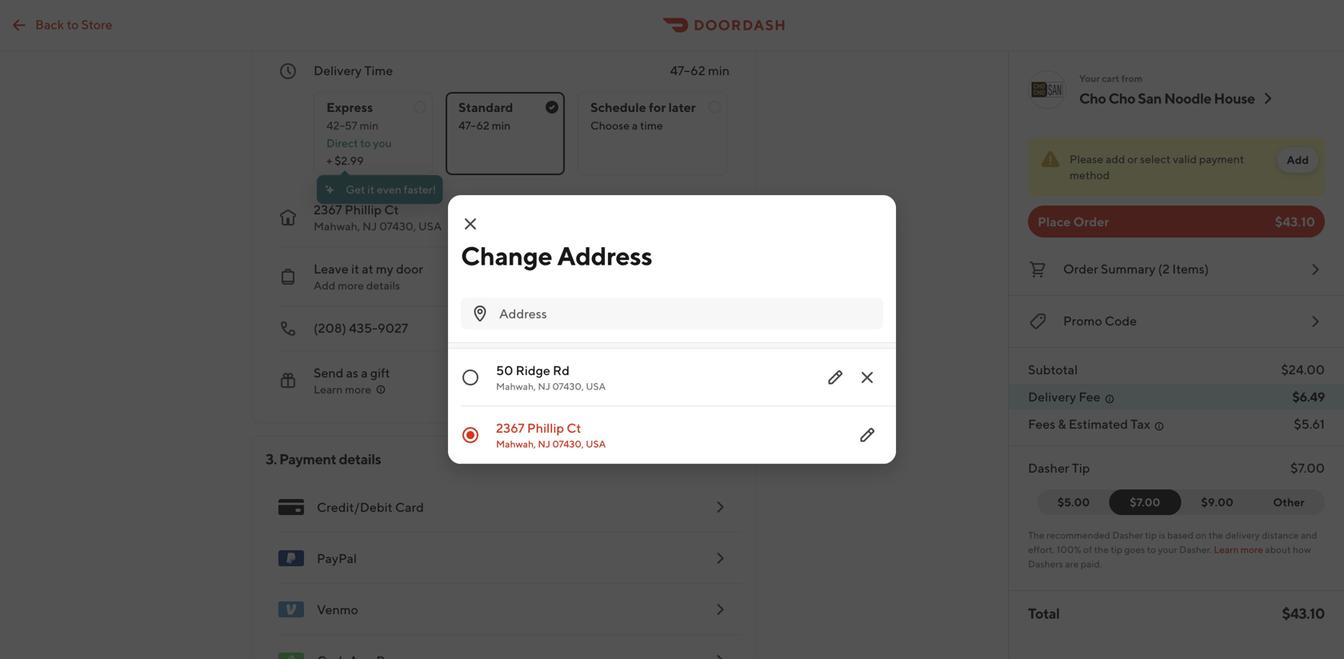 Task type: locate. For each thing, give the bounding box(es) containing it.
0 horizontal spatial $7.00
[[1130, 496, 1161, 509]]

learn more down send as a gift on the bottom left of page
[[314, 383, 371, 396]]

method
[[1070, 168, 1110, 182]]

to left you
[[360, 136, 371, 150]]

back
[[35, 17, 64, 32]]

details
[[366, 279, 400, 292], [339, 451, 381, 468]]

1 horizontal spatial a
[[632, 119, 638, 132]]

code
[[1105, 313, 1137, 329]]

nj inside 2367 phillip ct mahwah, nj 07430, usa
[[538, 439, 551, 450]]

1 vertical spatial $7.00
[[1130, 496, 1161, 509]]

usa inside the 2367 phillip ct mahwah,  nj 07430,  usa
[[418, 220, 442, 233]]

change
[[461, 241, 552, 271]]

cho down 'your'
[[1080, 90, 1106, 107]]

the right on
[[1209, 530, 1224, 541]]

nj inside "50 ridge rd mahwah, nj 07430, usa"
[[538, 381, 551, 392]]

tip left is
[[1145, 530, 1157, 541]]

0 horizontal spatial delivery
[[314, 63, 362, 78]]

get
[[346, 183, 365, 196]]

&
[[1058, 417, 1066, 432]]

credit/debit card
[[317, 500, 424, 515]]

is
[[1159, 530, 1166, 541]]

status containing please add or select valid payment method
[[1028, 138, 1325, 196]]

your
[[1158, 544, 1178, 555]]

1 vertical spatial ct
[[567, 421, 581, 436]]

0 horizontal spatial dasher
[[1028, 461, 1070, 476]]

47–62 inside option group
[[459, 119, 490, 132]]

07430, inside "50 ridge rd mahwah, nj 07430, usa"
[[552, 381, 584, 392]]

usa inside "50 ridge rd mahwah, nj 07430, usa"
[[586, 381, 606, 392]]

0 vertical spatial 07430,
[[379, 220, 416, 233]]

07430, down rd
[[552, 381, 584, 392]]

0 vertical spatial the
[[1209, 530, 1224, 541]]

ct down get it even faster!
[[384, 202, 399, 217]]

express
[[327, 100, 373, 115]]

send
[[314, 365, 344, 381]]

1 vertical spatial 47–62 min
[[459, 119, 511, 132]]

more down as
[[345, 383, 371, 396]]

the
[[1209, 530, 1224, 541], [1094, 544, 1109, 555]]

add new payment method image
[[711, 498, 730, 517], [711, 549, 730, 568], [711, 600, 730, 619]]

0 vertical spatial option group
[[314, 79, 730, 175]]

$5.00
[[1058, 496, 1090, 509]]

0 horizontal spatial to
[[67, 17, 79, 32]]

my
[[376, 261, 394, 276]]

0 vertical spatial mahwah,
[[314, 220, 360, 233]]

it inside tooltip
[[368, 183, 375, 196]]

$43.10 down how
[[1282, 605, 1325, 622]]

0 vertical spatial 2367
[[314, 202, 342, 217]]

2 cho from the left
[[1109, 90, 1136, 107]]

1 horizontal spatial cho
[[1109, 90, 1136, 107]]

1 vertical spatial option group
[[448, 349, 896, 464]]

phillip inside 2367 phillip ct mahwah, nj 07430, usa
[[527, 421, 564, 436]]

07430, down "50 ridge rd mahwah, nj 07430, usa"
[[552, 439, 584, 450]]

direct
[[327, 136, 358, 150]]

order inside order summary (2 items) button
[[1064, 261, 1099, 276]]

0 horizontal spatial ct
[[384, 202, 399, 217]]

1 horizontal spatial learn
[[1214, 544, 1239, 555]]

the right the of
[[1094, 544, 1109, 555]]

$9.00
[[1202, 496, 1234, 509]]

2 vertical spatial to
[[1147, 544, 1156, 555]]

details up credit/debit
[[339, 451, 381, 468]]

1 vertical spatial dasher
[[1113, 530, 1144, 541]]

to right back
[[67, 17, 79, 32]]

3. payment details
[[266, 451, 381, 468]]

none radio containing 2367 phillip ct
[[448, 407, 896, 464]]

about
[[1265, 544, 1291, 555]]

nj
[[363, 220, 377, 233], [538, 381, 551, 392], [538, 439, 551, 450]]

0 horizontal spatial 2367
[[314, 202, 342, 217]]

$9.00 button
[[1172, 490, 1254, 515]]

mahwah, inside the 2367 phillip ct mahwah,  nj 07430,  usa
[[314, 220, 360, 233]]

learn more down delivery
[[1214, 544, 1264, 555]]

mahwah, for 2367 phillip ct mahwah, nj 07430, usa
[[496, 439, 536, 450]]

1 vertical spatial 47–62
[[459, 119, 490, 132]]

0 vertical spatial add new payment method image
[[711, 498, 730, 517]]

add inside add button
[[1287, 153, 1309, 166]]

it for even
[[368, 183, 375, 196]]

learn down the send
[[314, 383, 343, 396]]

order left summary
[[1064, 261, 1099, 276]]

1 vertical spatial to
[[360, 136, 371, 150]]

to left the your
[[1147, 544, 1156, 555]]

None radio
[[314, 92, 433, 175], [446, 92, 565, 175], [578, 92, 728, 175], [314, 92, 433, 175], [446, 92, 565, 175], [578, 92, 728, 175]]

ct inside the 2367 phillip ct mahwah,  nj 07430,  usa
[[384, 202, 399, 217]]

0 vertical spatial delivery
[[314, 63, 362, 78]]

0 vertical spatial details
[[366, 279, 400, 292]]

0 horizontal spatial the
[[1094, 544, 1109, 555]]

ct
[[384, 202, 399, 217], [567, 421, 581, 436]]

1 vertical spatial $43.10
[[1282, 605, 1325, 622]]

a left time
[[632, 119, 638, 132]]

dasher
[[1028, 461, 1070, 476], [1113, 530, 1144, 541]]

tip amount option group
[[1038, 490, 1325, 515]]

435-
[[349, 321, 378, 336]]

2367 phillip ct mahwah, nj 07430, usa
[[496, 421, 606, 450]]

None radio
[[448, 349, 896, 407], [448, 407, 896, 464], [448, 349, 896, 407]]

learn more inside button
[[314, 383, 371, 396]]

1 horizontal spatial 2367
[[496, 421, 525, 436]]

learn more button
[[314, 382, 387, 398]]

1 vertical spatial order
[[1064, 261, 1099, 276]]

show menu image
[[278, 495, 304, 520]]

1 vertical spatial it
[[351, 261, 359, 276]]

tip
[[1145, 530, 1157, 541], [1111, 544, 1123, 555]]

the recommended dasher tip is based on the delivery distance and effort. 100% of the tip goes to your dasher.
[[1028, 530, 1318, 555]]

summary
[[1101, 261, 1156, 276]]

$7.00 up 'other'
[[1291, 461, 1325, 476]]

42–57 min direct to you + $2.99
[[327, 119, 392, 167]]

1 cho from the left
[[1080, 90, 1106, 107]]

1 vertical spatial usa
[[586, 381, 606, 392]]

order summary (2 items) button
[[1028, 257, 1325, 282]]

phillip down "50 ridge rd mahwah, nj 07430, usa"
[[527, 421, 564, 436]]

0 vertical spatial order
[[1074, 214, 1109, 229]]

recommended
[[1047, 530, 1111, 541]]

to inside 42–57 min direct to you + $2.99
[[360, 136, 371, 150]]

option group containing express
[[314, 79, 730, 175]]

$2.99
[[335, 154, 364, 167]]

47–62 min down standard on the left of the page
[[459, 119, 511, 132]]

dasher.
[[1180, 544, 1212, 555]]

cho
[[1080, 90, 1106, 107], [1109, 90, 1136, 107]]

mahwah, for 2367 phillip ct mahwah,  nj 07430,  usa
[[314, 220, 360, 233]]

learn more link
[[1214, 544, 1264, 555]]

details down my
[[366, 279, 400, 292]]

usa
[[418, 220, 442, 233], [586, 381, 606, 392], [586, 439, 606, 450]]

50
[[496, 363, 513, 378]]

07430, inside 2367 phillip ct mahwah, nj 07430, usa
[[552, 439, 584, 450]]

1 horizontal spatial ct
[[567, 421, 581, 436]]

door
[[396, 261, 423, 276]]

0 vertical spatial tip
[[1145, 530, 1157, 541]]

order right place
[[1074, 214, 1109, 229]]

get it even faster!
[[346, 183, 436, 196]]

0 vertical spatial to
[[67, 17, 79, 32]]

nj for 2367 phillip ct mahwah,  nj 07430,  usa
[[363, 220, 377, 233]]

nj inside the 2367 phillip ct mahwah,  nj 07430,  usa
[[363, 220, 377, 233]]

your
[[1080, 73, 1100, 84]]

nj down get
[[363, 220, 377, 233]]

at
[[362, 261, 374, 276]]

50 ridge rd mahwah, nj 07430, usa
[[496, 363, 606, 392]]

(2
[[1158, 261, 1170, 276]]

100%
[[1057, 544, 1082, 555]]

1 vertical spatial a
[[361, 365, 368, 381]]

0 vertical spatial $7.00
[[1291, 461, 1325, 476]]

dasher up goes
[[1113, 530, 1144, 541]]

1 horizontal spatial $7.00
[[1291, 461, 1325, 476]]

add inside leave it at my door add more details
[[314, 279, 336, 292]]

2367 down '+'
[[314, 202, 342, 217]]

phillip down get
[[345, 202, 382, 217]]

2 vertical spatial nj
[[538, 439, 551, 450]]

menu
[[266, 482, 743, 659]]

1 horizontal spatial add
[[1287, 153, 1309, 166]]

0 horizontal spatial cho
[[1080, 90, 1106, 107]]

it inside leave it at my door add more details
[[351, 261, 359, 276]]

0 vertical spatial phillip
[[345, 202, 382, 217]]

2 horizontal spatial to
[[1147, 544, 1156, 555]]

1 vertical spatial learn more
[[1214, 544, 1264, 555]]

min
[[708, 63, 730, 78], [360, 119, 379, 132], [492, 119, 511, 132]]

1 vertical spatial delivery
[[1028, 389, 1077, 405]]

delivery
[[1226, 530, 1260, 541]]

0 horizontal spatial min
[[360, 119, 379, 132]]

place order
[[1038, 214, 1109, 229]]

dasher left tip
[[1028, 461, 1070, 476]]

$5.61
[[1294, 417, 1325, 432]]

more down delivery
[[1241, 544, 1264, 555]]

it
[[368, 183, 375, 196], [351, 261, 359, 276]]

nj down "50 ridge rd mahwah, nj 07430, usa"
[[538, 439, 551, 450]]

ct down "50 ridge rd mahwah, nj 07430, usa"
[[567, 421, 581, 436]]

option group
[[314, 79, 730, 175], [448, 349, 896, 464]]

2 add new payment method image from the top
[[711, 549, 730, 568]]

delivery up 'express'
[[314, 63, 362, 78]]

change address
[[461, 241, 653, 271]]

phillip for 2367 phillip ct mahwah,  nj 07430,  usa
[[345, 202, 382, 217]]

san
[[1138, 90, 1162, 107]]

leave it at my door add more details
[[314, 261, 423, 292]]

goes
[[1125, 544, 1145, 555]]

nj down ridge
[[538, 381, 551, 392]]

add new payment method image
[[711, 651, 730, 659]]

0 vertical spatial more
[[338, 279, 364, 292]]

$43.10
[[1275, 214, 1316, 229], [1282, 605, 1325, 622]]

1 horizontal spatial to
[[360, 136, 371, 150]]

0 horizontal spatial 47–62 min
[[459, 119, 511, 132]]

1 horizontal spatial 47–62
[[670, 63, 706, 78]]

it left at
[[351, 261, 359, 276]]

usa for 2367 phillip ct mahwah,  nj 07430,  usa
[[418, 220, 442, 233]]

1 vertical spatial add
[[314, 279, 336, 292]]

47–62 down standard on the left of the page
[[459, 119, 490, 132]]

1 vertical spatial add new payment method image
[[711, 549, 730, 568]]

it right get
[[368, 183, 375, 196]]

0 horizontal spatial learn more
[[314, 383, 371, 396]]

0 vertical spatial learn more
[[314, 383, 371, 396]]

cho cho san noodle house
[[1080, 90, 1255, 107]]

$43.10 down add button
[[1275, 214, 1316, 229]]

1 vertical spatial details
[[339, 451, 381, 468]]

47–62
[[670, 63, 706, 78], [459, 119, 490, 132]]

phillip for 2367 phillip ct mahwah, nj 07430, usa
[[527, 421, 564, 436]]

0 horizontal spatial learn
[[314, 383, 343, 396]]

2 vertical spatial 07430,
[[552, 439, 584, 450]]

0 vertical spatial a
[[632, 119, 638, 132]]

1 add new payment method image from the top
[[711, 498, 730, 517]]

1 vertical spatial 2367
[[496, 421, 525, 436]]

0 horizontal spatial add
[[314, 279, 336, 292]]

valid
[[1173, 152, 1197, 166]]

1 horizontal spatial it
[[368, 183, 375, 196]]

menu containing credit/debit card
[[266, 482, 743, 659]]

0 vertical spatial ct
[[384, 202, 399, 217]]

0 horizontal spatial phillip
[[345, 202, 382, 217]]

1 horizontal spatial phillip
[[527, 421, 564, 436]]

more inside button
[[345, 383, 371, 396]]

noodle
[[1164, 90, 1212, 107]]

1 vertical spatial tip
[[1111, 544, 1123, 555]]

1 horizontal spatial dasher
[[1113, 530, 1144, 541]]

edit 2367 phillip ct from saved addresses image
[[858, 426, 877, 445]]

usa inside 2367 phillip ct mahwah, nj 07430, usa
[[586, 439, 606, 450]]

delivery down subtotal
[[1028, 389, 1077, 405]]

store
[[81, 17, 113, 32]]

1 horizontal spatial min
[[492, 119, 511, 132]]

0 horizontal spatial 47–62
[[459, 119, 490, 132]]

0 horizontal spatial tip
[[1111, 544, 1123, 555]]

a right as
[[361, 365, 368, 381]]

47–62 up later
[[670, 63, 706, 78]]

tip left goes
[[1111, 544, 1123, 555]]

07430, inside the 2367 phillip ct mahwah,  nj 07430,  usa
[[379, 220, 416, 233]]

2367 inside 2367 phillip ct mahwah, nj 07430, usa
[[496, 421, 525, 436]]

learn down delivery
[[1214, 544, 1239, 555]]

2 vertical spatial mahwah,
[[496, 439, 536, 450]]

0 horizontal spatial it
[[351, 261, 359, 276]]

ct inside 2367 phillip ct mahwah, nj 07430, usa
[[567, 421, 581, 436]]

1 horizontal spatial delivery
[[1028, 389, 1077, 405]]

please add or select valid payment method
[[1070, 152, 1244, 182]]

1 vertical spatial phillip
[[527, 421, 564, 436]]

add right payment
[[1287, 153, 1309, 166]]

3 add new payment method image from the top
[[711, 600, 730, 619]]

gift
[[370, 365, 390, 381]]

none radio edit 2367 phillip ct from saved addresses
[[448, 407, 896, 464]]

$7.00 up is
[[1130, 496, 1161, 509]]

1 vertical spatial nj
[[538, 381, 551, 392]]

cho down from
[[1109, 90, 1136, 107]]

status
[[1028, 138, 1325, 196]]

more down at
[[338, 279, 364, 292]]

2 vertical spatial usa
[[586, 439, 606, 450]]

mahwah, inside "50 ridge rd mahwah, nj 07430, usa"
[[496, 381, 536, 392]]

0 vertical spatial nj
[[363, 220, 377, 233]]

0 vertical spatial it
[[368, 183, 375, 196]]

2367 for 2367 phillip ct mahwah, nj 07430, usa
[[496, 421, 525, 436]]

promo
[[1064, 313, 1103, 329]]

47–62 min up later
[[670, 63, 730, 78]]

add down leave in the left top of the page
[[314, 279, 336, 292]]

1 vertical spatial more
[[345, 383, 371, 396]]

0 vertical spatial learn
[[314, 383, 343, 396]]

2367 inside the 2367 phillip ct mahwah,  nj 07430,  usa
[[314, 202, 342, 217]]

mahwah, inside 2367 phillip ct mahwah, nj 07430, usa
[[496, 439, 536, 450]]

$7.00
[[1291, 461, 1325, 476], [1130, 496, 1161, 509]]

0 vertical spatial usa
[[418, 220, 442, 233]]

2367 down 50
[[496, 421, 525, 436]]

ct for 2367 phillip ct mahwah, nj 07430, usa
[[567, 421, 581, 436]]

1 vertical spatial mahwah,
[[496, 381, 536, 392]]

delivery for delivery
[[1028, 389, 1077, 405]]

1 horizontal spatial 47–62 min
[[670, 63, 730, 78]]

rd
[[553, 363, 570, 378]]

address
[[557, 241, 653, 271]]

to inside the recommended dasher tip is based on the delivery distance and effort. 100% of the tip goes to your dasher.
[[1147, 544, 1156, 555]]

0 vertical spatial add
[[1287, 153, 1309, 166]]

leave
[[314, 261, 349, 276]]

subtotal
[[1028, 362, 1078, 377]]

07430, down get it even faster!
[[379, 220, 416, 233]]

2367 for 2367 phillip ct mahwah,  nj 07430,  usa
[[314, 202, 342, 217]]

2 vertical spatial add new payment method image
[[711, 600, 730, 619]]

send as a gift
[[314, 365, 390, 381]]

3. payment
[[266, 451, 336, 468]]

phillip inside the 2367 phillip ct mahwah,  nj 07430,  usa
[[345, 202, 382, 217]]

even
[[377, 183, 402, 196]]

1 vertical spatial 07430,
[[552, 381, 584, 392]]



Task type: describe. For each thing, give the bounding box(es) containing it.
get it even faster! tooltip
[[317, 170, 443, 204]]

07430, for 2367 phillip ct mahwah,  nj 07430,  usa
[[379, 220, 416, 233]]

nj for 2367 phillip ct mahwah, nj 07430, usa
[[538, 439, 551, 450]]

choose
[[591, 119, 630, 132]]

are
[[1065, 559, 1079, 570]]

details inside leave it at my door add more details
[[366, 279, 400, 292]]

Other button
[[1253, 490, 1325, 515]]

estimated
[[1069, 417, 1128, 432]]

more inside leave it at my door add more details
[[338, 279, 364, 292]]

total
[[1028, 605, 1060, 622]]

0 vertical spatial dasher
[[1028, 461, 1070, 476]]

promo code
[[1064, 313, 1137, 329]]

place
[[1038, 214, 1071, 229]]

fees
[[1028, 417, 1056, 432]]

as
[[346, 365, 359, 381]]

payment
[[1199, 152, 1244, 166]]

you
[[373, 136, 392, 150]]

fee
[[1079, 389, 1101, 405]]

schedule
[[591, 100, 646, 115]]

other
[[1273, 496, 1305, 509]]

0 vertical spatial 47–62
[[670, 63, 706, 78]]

back to store
[[35, 17, 113, 32]]

(208) 435-9027
[[314, 321, 408, 336]]

house
[[1214, 90, 1255, 107]]

based
[[1168, 530, 1194, 541]]

items)
[[1173, 261, 1209, 276]]

add new payment method image for venmo
[[711, 600, 730, 619]]

effort.
[[1028, 544, 1055, 555]]

paid.
[[1081, 559, 1102, 570]]

paypal
[[317, 551, 357, 566]]

$7.00 inside button
[[1130, 496, 1161, 509]]

0 vertical spatial $43.10
[[1275, 214, 1316, 229]]

how
[[1293, 544, 1312, 555]]

$5.00 button
[[1038, 490, 1120, 515]]

delivery for delivery time
[[314, 63, 362, 78]]

option group containing 50 ridge rd
[[448, 349, 896, 464]]

close change address image
[[461, 214, 480, 234]]

time
[[364, 63, 393, 78]]

tip
[[1072, 461, 1090, 476]]

1 vertical spatial learn
[[1214, 544, 1239, 555]]

add new payment method button
[[266, 635, 743, 659]]

cart
[[1102, 73, 1120, 84]]

back to store link
[[0, 9, 122, 41]]

usa for 50 ridge rd mahwah, nj 07430, usa
[[586, 381, 606, 392]]

faster!
[[404, 183, 436, 196]]

add new payment method image for paypal
[[711, 549, 730, 568]]

and
[[1301, 530, 1318, 541]]

ct for 2367 phillip ct mahwah,  nj 07430,  usa
[[384, 202, 399, 217]]

$24.00
[[1282, 362, 1325, 377]]

dasher inside the recommended dasher tip is based on the delivery distance and effort. 100% of the tip goes to your dasher.
[[1113, 530, 1144, 541]]

time
[[640, 119, 663, 132]]

about how dashers are paid.
[[1028, 544, 1312, 570]]

for
[[649, 100, 666, 115]]

42–57
[[327, 119, 358, 132]]

(208)
[[314, 321, 346, 336]]

min inside 42–57 min direct to you + $2.99
[[360, 119, 379, 132]]

9027
[[378, 321, 408, 336]]

fees & estimated
[[1028, 417, 1128, 432]]

(208) 435-9027 button
[[266, 307, 730, 351]]

$6.49
[[1293, 389, 1325, 405]]

usa for 2367 phillip ct mahwah, nj 07430, usa
[[586, 439, 606, 450]]

2 horizontal spatial min
[[708, 63, 730, 78]]

0 vertical spatial 47–62 min
[[670, 63, 730, 78]]

choose a time
[[591, 119, 663, 132]]

select
[[1140, 152, 1171, 166]]

$7.00 button
[[1109, 490, 1182, 515]]

venmo
[[317, 602, 358, 617]]

card
[[395, 500, 424, 515]]

the
[[1028, 530, 1045, 541]]

schedule for later
[[591, 100, 696, 115]]

nj for 50 ridge rd mahwah, nj 07430, usa
[[538, 381, 551, 392]]

tax
[[1131, 417, 1151, 432]]

2 vertical spatial more
[[1241, 544, 1264, 555]]

add button
[[1278, 147, 1319, 173]]

cho cho san noodle house link
[[1080, 89, 1278, 108]]

Address text field
[[499, 305, 874, 323]]

edit 50 ridge rd from saved addresses image
[[826, 368, 845, 387]]

credit/debit
[[317, 500, 393, 515]]

1 horizontal spatial tip
[[1145, 530, 1157, 541]]

1 vertical spatial the
[[1094, 544, 1109, 555]]

07430, for 50 ridge rd mahwah, nj 07430, usa
[[552, 381, 584, 392]]

mahwah, for 50 ridge rd mahwah, nj 07430, usa
[[496, 381, 536, 392]]

07430, for 2367 phillip ct mahwah, nj 07430, usa
[[552, 439, 584, 450]]

add new payment method image for credit/debit card
[[711, 498, 730, 517]]

remove 50 ridge rd from saved addresses image
[[858, 368, 877, 387]]

1 horizontal spatial the
[[1209, 530, 1224, 541]]

add
[[1106, 152, 1126, 166]]

0 horizontal spatial a
[[361, 365, 368, 381]]

later
[[669, 100, 696, 115]]

1 horizontal spatial learn more
[[1214, 544, 1264, 555]]

learn inside button
[[314, 383, 343, 396]]

order summary (2 items)
[[1064, 261, 1209, 276]]

standard
[[459, 100, 513, 115]]

it for at
[[351, 261, 359, 276]]

promo code button
[[1028, 309, 1325, 335]]

from
[[1122, 73, 1143, 84]]

delivery time
[[314, 63, 393, 78]]

2367 phillip ct mahwah,  nj 07430,  usa
[[314, 202, 442, 233]]

please
[[1070, 152, 1104, 166]]



Task type: vqa. For each thing, say whether or not it's contained in the screenshot.
red to the left
no



